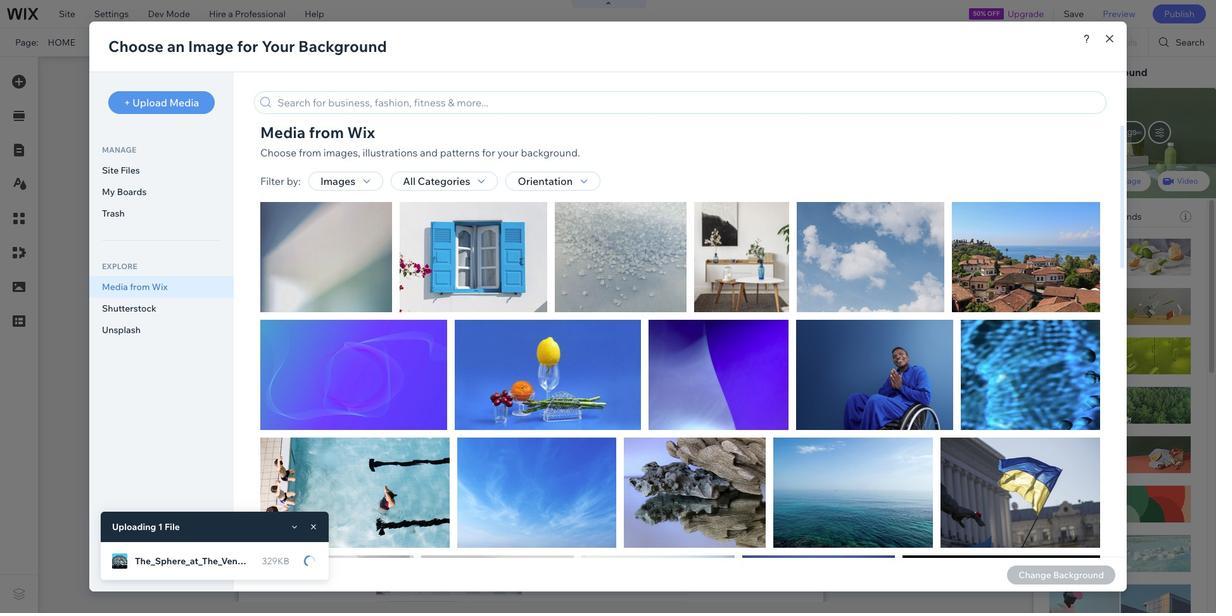 Task type: locate. For each thing, give the bounding box(es) containing it.
settings
[[94, 8, 129, 20], [1105, 127, 1137, 137]]

1 change from the top
[[1141, 163, 1169, 173]]

0 horizontal spatial settings
[[94, 8, 129, 20]]

strip left 'backgrounds'
[[1049, 208, 1069, 219]]

change
[[1141, 163, 1169, 173], [1141, 241, 1169, 251]]

content
[[1072, 99, 1106, 110]]

help
[[305, 8, 324, 20]]

strip
[[1063, 66, 1087, 79], [1049, 208, 1069, 219]]

design for
[[1057, 310, 1120, 323]]

your
[[377, 37, 395, 48]]

save
[[1064, 8, 1084, 20]]

strip background down "tools" button
[[1063, 66, 1148, 79]]

title
[[1049, 286, 1067, 297]]

hire
[[209, 8, 226, 20]]

video
[[1178, 176, 1198, 186]]

life
[[1122, 310, 1143, 323]]

quick edit
[[1049, 66, 1100, 79]]

preview
[[1103, 8, 1136, 20]]

0 vertical spatial strip
[[1063, 66, 1087, 79]]

strip background
[[1063, 66, 1148, 79], [1049, 208, 1121, 219]]

strip up content
[[1063, 66, 1087, 79]]

change down 'backgrounds'
[[1141, 241, 1169, 251]]

section: welcome
[[756, 75, 820, 85]]

dev
[[148, 8, 164, 20]]

settings down content
[[1105, 127, 1137, 137]]

publish
[[1165, 8, 1195, 20]]

search button
[[1150, 29, 1217, 56]]

preview button
[[1094, 0, 1146, 28]]

mode
[[166, 8, 190, 20]]

settings left 'dev'
[[94, 8, 129, 20]]

2 change from the top
[[1141, 241, 1169, 251]]

background
[[1089, 66, 1148, 79], [1083, 130, 1133, 141], [1071, 208, 1121, 219]]

background down content
[[1083, 130, 1133, 141]]

a
[[228, 8, 233, 20]]

1 vertical spatial strip
[[1049, 208, 1069, 219]]

background down image
[[1071, 208, 1121, 219]]

layout
[[1166, 99, 1195, 110]]

1 change button from the top
[[1133, 161, 1177, 176]]

strip background down image
[[1049, 208, 1121, 219]]

image
[[1119, 176, 1141, 186]]

change button left video
[[1133, 161, 1177, 176]]

dev mode
[[148, 8, 190, 20]]

change button down 'backgrounds'
[[1133, 239, 1177, 254]]

hire a professional
[[209, 8, 286, 20]]

1 horizontal spatial settings
[[1105, 127, 1137, 137]]

50% off
[[973, 10, 1000, 18]]

2 change button from the top
[[1133, 239, 1177, 254]]

1 vertical spatial change
[[1141, 241, 1169, 251]]

section:
[[756, 75, 785, 85]]

change for strip background
[[1141, 241, 1169, 251]]

0 vertical spatial change
[[1141, 163, 1169, 173]]

background down "tools" button
[[1089, 66, 1148, 79]]

domain
[[397, 37, 429, 48]]

selected backgrounds
[[1049, 211, 1142, 222]]

0 vertical spatial change button
[[1133, 161, 1177, 176]]

publish button
[[1153, 4, 1206, 23]]

tools button
[[1089, 29, 1149, 56]]

change button
[[1133, 161, 1177, 176], [1133, 239, 1177, 254]]

change up image
[[1141, 163, 1169, 173]]

1 vertical spatial change button
[[1133, 239, 1177, 254]]



Task type: describe. For each thing, give the bounding box(es) containing it.
0 vertical spatial settings
[[94, 8, 129, 20]]

https://www.wix.com/mysite connect your domain
[[218, 37, 429, 48]]

welcome
[[787, 75, 820, 85]]

upgrade
[[1008, 8, 1044, 20]]

selected
[[1049, 211, 1086, 222]]

change for section background
[[1141, 163, 1169, 173]]

quick
[[1049, 66, 1078, 79]]

search
[[1176, 37, 1205, 48]]

site
[[59, 8, 75, 20]]

0 vertical spatial strip background
[[1063, 66, 1148, 79]]

50%
[[973, 10, 986, 18]]

edit
[[1080, 66, 1100, 79]]

1 vertical spatial background
[[1083, 130, 1133, 141]]

section background
[[1049, 130, 1133, 141]]

section
[[1049, 130, 1081, 141]]

1 vertical spatial settings
[[1105, 127, 1137, 137]]

1 vertical spatial strip background
[[1049, 208, 1121, 219]]

connect
[[339, 37, 375, 48]]

2 vertical spatial background
[[1071, 208, 1121, 219]]

backgrounds
[[1088, 211, 1142, 222]]

design for life
[[1057, 310, 1143, 323]]

change button for section background
[[1133, 161, 1177, 176]]

tools
[[1116, 37, 1138, 48]]

off
[[988, 10, 1000, 18]]

change button for strip background
[[1133, 239, 1177, 254]]

0 vertical spatial background
[[1089, 66, 1148, 79]]

https://www.wix.com/mysite
[[218, 37, 334, 48]]

professional
[[235, 8, 286, 20]]

home
[[48, 37, 75, 48]]

save button
[[1055, 0, 1094, 28]]



Task type: vqa. For each thing, say whether or not it's contained in the screenshot.
the bottom Background
yes



